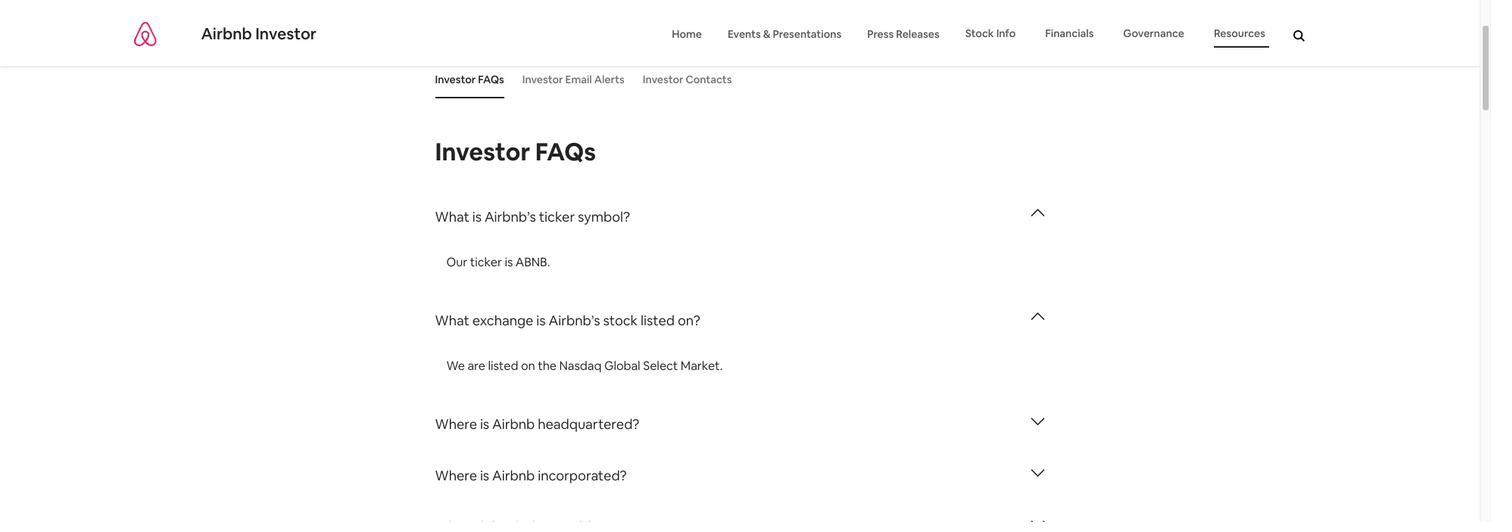 Task type: describe. For each thing, give the bounding box(es) containing it.
market.
[[681, 358, 723, 374]]

chevron down image inside 'where is airbnb headquartered?' dropdown button
[[1031, 414, 1045, 435]]

exchange
[[472, 312, 534, 329]]

airbnb investor link
[[134, 20, 317, 48]]

on?
[[678, 312, 700, 329]]

where for where is airbnb incorporated?
[[435, 467, 477, 485]]

contacts
[[686, 73, 732, 86]]

&
[[763, 28, 771, 41]]

where for where is airbnb headquartered?
[[435, 416, 477, 433]]

investor for investor contacts link at the top
[[643, 73, 684, 86]]

governance
[[1124, 27, 1185, 40]]

investor email alerts
[[522, 73, 625, 86]]

investor for "investor email alerts" link
[[522, 73, 563, 86]]

is left abnb.
[[505, 254, 513, 270]]

press releases
[[867, 28, 940, 41]]

where is airbnb headquartered? button
[[435, 399, 1045, 450]]

select
[[643, 358, 678, 374]]

home
[[672, 28, 702, 41]]

alerts
[[594, 73, 625, 86]]

investor faqs link
[[435, 61, 504, 98]]

investor for 'investor faqs' link at left top
[[435, 73, 476, 86]]

investor contacts
[[643, 73, 732, 86]]

what for what exchange is airbnb's stock listed on?
[[435, 312, 469, 329]]

1 horizontal spatial faqs
[[535, 136, 596, 167]]

2 investor faqs from the top
[[435, 136, 596, 167]]

on
[[521, 358, 535, 374]]

investor contacts link
[[643, 61, 732, 98]]

releases
[[896, 28, 940, 41]]

presentations
[[773, 28, 842, 41]]

our ticker is abnb.
[[447, 254, 550, 270]]

is for headquartered?
[[480, 416, 489, 433]]

what exchange is airbnb's stock listed on? button
[[435, 295, 1045, 346]]

nasdaq
[[559, 358, 602, 374]]

where is airbnb headquartered?
[[435, 416, 640, 433]]

chevron up image for what exchange is airbnb's stock listed on?
[[1031, 310, 1045, 331]]

what is airbnb's ticker symbol? button
[[435, 191, 1045, 242]]

what exchange is airbnb's stock listed on?
[[435, 312, 700, 329]]

info
[[997, 27, 1016, 40]]

resources button
[[1214, 21, 1270, 48]]

chevron up image for what is airbnb's ticker symbol?
[[1031, 206, 1045, 227]]

menu containing stock info
[[659, 21, 1282, 48]]

email
[[565, 73, 592, 86]]

incorporated?
[[538, 467, 627, 485]]

2 chevron down image from the top
[[1031, 517, 1045, 523]]

0 horizontal spatial airbnb's
[[485, 208, 536, 225]]

financials button
[[1046, 21, 1098, 48]]

abnb.
[[516, 254, 550, 270]]

is for incorporated?
[[480, 467, 489, 485]]

listed inside dropdown button
[[641, 312, 675, 329]]



Task type: vqa. For each thing, say whether or not it's contained in the screenshot.
fourth SEC Filings element from right
no



Task type: locate. For each thing, give the bounding box(es) containing it.
financials
[[1046, 27, 1094, 40]]

resources
[[1214, 27, 1266, 40]]

0 horizontal spatial ticker
[[470, 254, 502, 270]]

airbnb inside dropdown button
[[492, 467, 535, 485]]

are
[[468, 358, 486, 374]]

is down are
[[480, 416, 489, 433]]

0 vertical spatial faqs
[[478, 73, 504, 86]]

is inside 'where is airbnb headquartered?' dropdown button
[[480, 416, 489, 433]]

2 vertical spatial airbnb
[[492, 467, 535, 485]]

airbnb's up nasdaq
[[549, 312, 600, 329]]

chevron up image inside what is airbnb's ticker symbol? dropdown button
[[1031, 206, 1045, 227]]

airbnb for where is airbnb headquartered?
[[492, 416, 535, 433]]

2 where from the top
[[435, 467, 477, 485]]

1 vertical spatial faqs
[[535, 136, 596, 167]]

stock
[[603, 312, 638, 329]]

airbnb
[[201, 23, 252, 44], [492, 416, 535, 433], [492, 467, 535, 485]]

symbol?
[[578, 208, 630, 225]]

2 chevron up image from the top
[[1031, 310, 1045, 331]]

what for what is airbnb's ticker symbol?
[[435, 208, 469, 225]]

home link
[[672, 22, 702, 47]]

press releases link
[[867, 22, 940, 47]]

where is airbnb incorporated?
[[435, 467, 627, 485]]

where inside dropdown button
[[435, 416, 477, 433]]

0 vertical spatial investor faqs
[[435, 73, 504, 86]]

0 vertical spatial what
[[435, 208, 469, 225]]

stock info button
[[966, 21, 1020, 48]]

1 vertical spatial listed
[[488, 358, 518, 374]]

ticker
[[539, 208, 575, 225], [470, 254, 502, 270]]

is right exchange
[[537, 312, 546, 329]]

press
[[867, 28, 894, 41]]

listed left on? at the left bottom of the page
[[641, 312, 675, 329]]

1 what from the top
[[435, 208, 469, 225]]

2 what from the top
[[435, 312, 469, 329]]

is inside what exchange is airbnb's stock listed on? dropdown button
[[537, 312, 546, 329]]

click to open search image
[[1294, 30, 1305, 43]]

headquartered?
[[538, 416, 640, 433]]

governance button
[[1124, 21, 1188, 48]]

listed
[[641, 312, 675, 329], [488, 358, 518, 374]]

0 vertical spatial chevron up image
[[1031, 206, 1045, 227]]

1 horizontal spatial listed
[[641, 312, 675, 329]]

chevron down image
[[1031, 466, 1045, 486]]

we are listed on the nasdaq global select market.
[[447, 358, 723, 374]]

1 where from the top
[[435, 416, 477, 433]]

our
[[447, 254, 468, 270]]

is up the "our ticker is abnb."
[[472, 208, 482, 225]]

1 vertical spatial airbnb
[[492, 416, 535, 433]]

0 vertical spatial listed
[[641, 312, 675, 329]]

chevron down image down chevron down icon
[[1031, 517, 1045, 523]]

0 vertical spatial airbnb
[[201, 23, 252, 44]]

chevron up image
[[1031, 206, 1045, 227], [1031, 310, 1045, 331]]

1 vertical spatial investor faqs
[[435, 136, 596, 167]]

1 horizontal spatial airbnb's
[[549, 312, 600, 329]]

1 vertical spatial chevron down image
[[1031, 517, 1045, 523]]

stock
[[966, 27, 994, 40]]

events
[[728, 28, 761, 41]]

0 horizontal spatial listed
[[488, 358, 518, 374]]

where
[[435, 416, 477, 433], [435, 467, 477, 485]]

where inside dropdown button
[[435, 467, 477, 485]]

chevron down image up chevron down icon
[[1031, 414, 1045, 435]]

is inside what is airbnb's ticker symbol? dropdown button
[[472, 208, 482, 225]]

the
[[538, 358, 557, 374]]

faqs
[[478, 73, 504, 86], [535, 136, 596, 167]]

airbnb inside dropdown button
[[492, 416, 535, 433]]

0 vertical spatial airbnb's
[[485, 208, 536, 225]]

is inside where is airbnb incorporated? dropdown button
[[480, 467, 489, 485]]

chevron down image
[[1031, 414, 1045, 435], [1031, 517, 1045, 523]]

1 vertical spatial where
[[435, 467, 477, 485]]

airbnb investor
[[201, 23, 317, 44]]

0 horizontal spatial faqs
[[478, 73, 504, 86]]

what up we
[[435, 312, 469, 329]]

1 chevron down image from the top
[[1031, 414, 1045, 435]]

airbnb for where is airbnb incorporated?
[[492, 467, 535, 485]]

what is airbnb's ticker symbol?
[[435, 208, 630, 225]]

1 horizontal spatial ticker
[[539, 208, 575, 225]]

listed left on
[[488, 358, 518, 374]]

1 vertical spatial chevron up image
[[1031, 310, 1045, 331]]

1 chevron up image from the top
[[1031, 206, 1045, 227]]

what up our
[[435, 208, 469, 225]]

investor email alerts link
[[522, 61, 625, 98]]

airbnb's up the "our ticker is abnb."
[[485, 208, 536, 225]]

ticker left 'symbol?'
[[539, 208, 575, 225]]

1 investor faqs from the top
[[435, 73, 504, 86]]

airbnb's
[[485, 208, 536, 225], [549, 312, 600, 329]]

we
[[447, 358, 465, 374]]

global
[[604, 358, 641, 374]]

0 vertical spatial ticker
[[539, 208, 575, 225]]

1 vertical spatial ticker
[[470, 254, 502, 270]]

events & presentations link
[[728, 22, 842, 47]]

is
[[472, 208, 482, 225], [505, 254, 513, 270], [537, 312, 546, 329], [480, 416, 489, 433], [480, 467, 489, 485]]

ticker right our
[[470, 254, 502, 270]]

1 vertical spatial airbnb's
[[549, 312, 600, 329]]

what
[[435, 208, 469, 225], [435, 312, 469, 329]]

where is airbnb incorporated? button
[[435, 450, 1045, 501]]

0 vertical spatial where
[[435, 416, 477, 433]]

stock info
[[966, 27, 1016, 40]]

1 vertical spatial what
[[435, 312, 469, 329]]

investor faqs
[[435, 73, 504, 86], [435, 136, 596, 167]]

menu
[[659, 21, 1282, 48]]

investor
[[256, 23, 317, 44], [435, 73, 476, 86], [522, 73, 563, 86], [643, 73, 684, 86], [435, 136, 530, 167]]

ticker inside dropdown button
[[539, 208, 575, 225]]

is for ticker
[[472, 208, 482, 225]]

is down where is airbnb headquartered? at the left of page
[[480, 467, 489, 485]]

events & presentations
[[728, 28, 842, 41]]

0 vertical spatial chevron down image
[[1031, 414, 1045, 435]]

chevron up image inside what exchange is airbnb's stock listed on? dropdown button
[[1031, 310, 1045, 331]]



